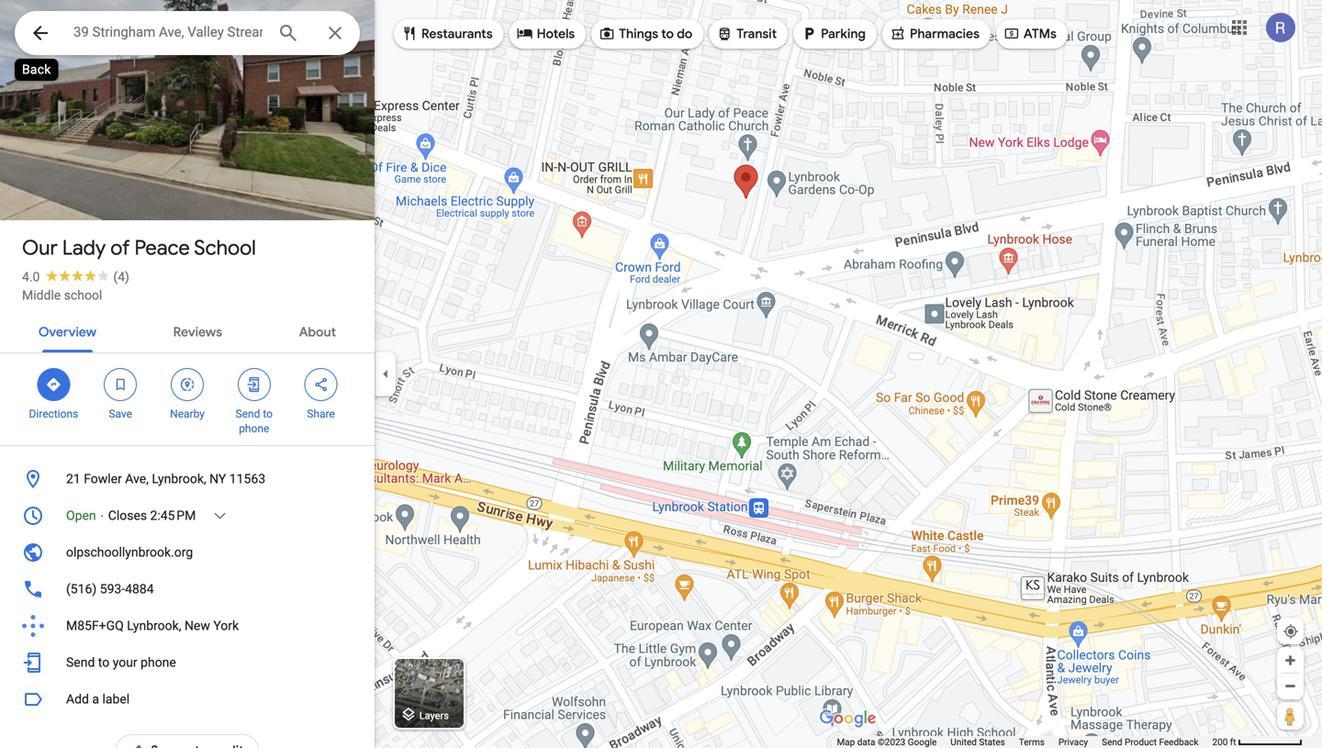 Task type: locate. For each thing, give the bounding box(es) containing it.
0 vertical spatial to
[[661, 26, 674, 42]]

phone inside send to phone
[[239, 422, 269, 435]]

phone right your
[[141, 655, 176, 670]]

1 vertical spatial lynbrook,
[[127, 618, 181, 634]]

send product feedback button
[[1102, 736, 1199, 748]]


[[45, 375, 62, 395]]

atms
[[1024, 26, 1057, 42]]

google account: ruby anderson  
(rubyanndersson@gmail.com) image
[[1266, 13, 1296, 42]]

to inside "button"
[[98, 655, 109, 670]]

send inside send to phone
[[236, 408, 260, 421]]

send to your phone
[[66, 655, 176, 670]]

1 vertical spatial to
[[263, 408, 273, 421]]

tab list
[[0, 309, 375, 353]]

product
[[1125, 737, 1157, 748]]

about button
[[284, 309, 351, 353]]

footer
[[837, 736, 1212, 748]]

2 horizontal spatial send
[[1102, 737, 1123, 748]]

lynbrook,
[[152, 471, 206, 487], [127, 618, 181, 634]]

to inside send to phone
[[263, 408, 273, 421]]

school
[[194, 235, 256, 261]]

open
[[66, 508, 96, 523]]

21 fowler ave, lynbrook, ny 11563
[[66, 471, 265, 487]]

tab list inside "google maps" element
[[0, 309, 375, 353]]

lynbrook, inside button
[[127, 618, 181, 634]]

⋅
[[99, 508, 105, 523]]

2 vertical spatial send
[[1102, 737, 1123, 748]]

middle school button
[[22, 286, 102, 305]]

about
[[299, 324, 336, 341]]

parking
[[821, 26, 866, 42]]

united states button
[[951, 736, 1005, 748]]


[[1003, 23, 1020, 44]]

0 vertical spatial lynbrook,
[[152, 471, 206, 487]]

0 vertical spatial phone
[[239, 422, 269, 435]]

to
[[661, 26, 674, 42], [263, 408, 273, 421], [98, 655, 109, 670]]

0 vertical spatial send
[[236, 408, 260, 421]]

200 ft button
[[1212, 737, 1303, 748]]

a
[[92, 692, 99, 707]]

phone
[[239, 422, 269, 435], [141, 655, 176, 670]]

 button
[[15, 11, 66, 59]]

olpschoollynbrook.org
[[66, 545, 193, 560]]

directions
[[29, 408, 78, 421]]

tab list containing overview
[[0, 309, 375, 353]]

2:45 pm
[[150, 508, 196, 523]]

middle school
[[22, 288, 102, 303]]

send
[[236, 408, 260, 421], [66, 655, 95, 670], [1102, 737, 1123, 748]]

add a label button
[[0, 681, 375, 718]]

new
[[185, 618, 210, 634]]

 search field
[[15, 11, 360, 59]]

0 horizontal spatial phone
[[141, 655, 176, 670]]

0 horizontal spatial to
[[98, 655, 109, 670]]

nearby
[[170, 408, 205, 421]]

footer containing map data ©2023 google
[[837, 736, 1212, 748]]

0 horizontal spatial send
[[66, 655, 95, 670]]

lynbrook, up 2:45 pm on the left bottom of page
[[152, 471, 206, 487]]

2 vertical spatial to
[[98, 655, 109, 670]]

show street view coverage image
[[1277, 702, 1304, 730]]

1 horizontal spatial phone
[[239, 422, 269, 435]]

share
[[307, 408, 335, 421]]

©2023
[[878, 737, 906, 748]]

 things to do
[[599, 23, 693, 44]]

ave,
[[125, 471, 149, 487]]

show your location image
[[1283, 623, 1299, 640]]

our lady of peace school
[[22, 235, 256, 261]]

privacy button
[[1059, 736, 1088, 748]]

(516) 593-4884 button
[[0, 571, 375, 608]]

None field
[[73, 21, 263, 43]]

1 horizontal spatial to
[[263, 408, 273, 421]]

of
[[110, 235, 130, 261]]

your
[[113, 655, 137, 670]]

(516) 593-4884
[[66, 582, 154, 597]]

phone down 
[[239, 422, 269, 435]]

data
[[857, 737, 875, 748]]

restaurants
[[421, 26, 493, 42]]

google maps element
[[0, 0, 1322, 748]]

phone inside "button"
[[141, 655, 176, 670]]

1 horizontal spatial send
[[236, 408, 260, 421]]

to left the do
[[661, 26, 674, 42]]

send down 
[[236, 408, 260, 421]]

lady
[[62, 235, 106, 261]]

4884
[[125, 582, 154, 597]]

1 vertical spatial send
[[66, 655, 95, 670]]


[[179, 375, 196, 395]]

send inside button
[[1102, 737, 1123, 748]]

2 horizontal spatial to
[[661, 26, 674, 42]]

to left share
[[263, 408, 273, 421]]

send inside "button"
[[66, 655, 95, 670]]

send up add on the left
[[66, 655, 95, 670]]

collapse side panel image
[[376, 364, 396, 384]]

reviews button
[[159, 309, 237, 353]]

send left the product
[[1102, 737, 1123, 748]]

4.0 stars image
[[40, 269, 113, 281]]

lynbrook, down '4884'
[[127, 618, 181, 634]]

to left your
[[98, 655, 109, 670]]

39 Stringham Ave, Valley Stream, NY 11580 field
[[15, 11, 360, 55]]

1 vertical spatial phone
[[141, 655, 176, 670]]

map data ©2023 google
[[837, 737, 937, 748]]

hotels
[[537, 26, 575, 42]]

send to phone
[[236, 408, 273, 435]]

 transit
[[716, 23, 777, 44]]

add
[[66, 692, 89, 707]]

ny
[[209, 471, 226, 487]]

to for send to your phone
[[98, 655, 109, 670]]



Task type: vqa. For each thing, say whether or not it's contained in the screenshot.
Open
yes



Task type: describe. For each thing, give the bounding box(es) containing it.
reviews
[[173, 324, 222, 341]]

send to your phone button
[[0, 645, 375, 681]]


[[716, 23, 733, 44]]

21 fowler ave, lynbrook, ny 11563 button
[[0, 461, 375, 498]]

do
[[677, 26, 693, 42]]

actions for our lady of peace school region
[[0, 353, 375, 445]]

zoom out image
[[1284, 679, 1297, 693]]

privacy
[[1059, 737, 1088, 748]]

map
[[837, 737, 855, 748]]

footer inside "google maps" element
[[837, 736, 1212, 748]]

transit
[[737, 26, 777, 42]]

ft
[[1230, 737, 1236, 748]]

photo of our lady of peace school image
[[0, 0, 375, 220]]

to for send to phone
[[263, 408, 273, 421]]

200 ft
[[1212, 737, 1236, 748]]

m85f+gq
[[66, 618, 124, 634]]


[[313, 375, 329, 395]]

layers
[[419, 710, 449, 722]]

hours image
[[22, 505, 44, 527]]

(516)
[[66, 582, 97, 597]]

label
[[102, 692, 130, 707]]

closes
[[108, 508, 147, 523]]

show open hours for the week image
[[211, 508, 228, 524]]

united states
[[951, 737, 1005, 748]]

states
[[979, 737, 1005, 748]]

(4)
[[113, 269, 129, 285]]


[[801, 23, 817, 44]]

 hotels
[[517, 23, 575, 44]]


[[890, 23, 906, 44]]


[[401, 23, 418, 44]]

m85f+gq lynbrook, new york
[[66, 618, 239, 634]]

middle
[[22, 288, 61, 303]]

open ⋅ closes 2:45 pm
[[66, 508, 196, 523]]

 parking
[[801, 23, 866, 44]]

our lady of peace school main content
[[0, 0, 375, 748]]

fowler
[[84, 471, 122, 487]]


[[517, 23, 533, 44]]

save
[[109, 408, 132, 421]]

google
[[908, 737, 937, 748]]

school
[[64, 288, 102, 303]]

11563
[[229, 471, 265, 487]]

none field inside "39 stringham ave, valley stream, ny 11580" field
[[73, 21, 263, 43]]

terms
[[1019, 737, 1045, 748]]

send for send to your phone
[[66, 655, 95, 670]]

pharmacies
[[910, 26, 980, 42]]

peace
[[135, 235, 190, 261]]


[[246, 375, 262, 395]]

york
[[213, 618, 239, 634]]

overview
[[38, 324, 96, 341]]

 pharmacies
[[890, 23, 980, 44]]


[[599, 23, 615, 44]]

21
[[66, 471, 81, 487]]

send for send to phone
[[236, 408, 260, 421]]

to inside the  things to do
[[661, 26, 674, 42]]

olpschoollynbrook.org link
[[0, 534, 375, 571]]

m85f+gq lynbrook, new york button
[[0, 608, 375, 645]]

200
[[1212, 737, 1228, 748]]

feedback
[[1159, 737, 1199, 748]]

terms button
[[1019, 736, 1045, 748]]

4 reviews element
[[113, 269, 129, 285]]

united
[[951, 737, 977, 748]]

information for our lady of peace school region
[[0, 461, 375, 681]]

send for send product feedback
[[1102, 737, 1123, 748]]


[[29, 20, 51, 46]]

 atms
[[1003, 23, 1057, 44]]

 restaurants
[[401, 23, 493, 44]]

send product feedback
[[1102, 737, 1199, 748]]

overview button
[[24, 309, 111, 353]]


[[112, 375, 129, 395]]

things
[[619, 26, 658, 42]]

lynbrook, inside 'button'
[[152, 471, 206, 487]]

593-
[[100, 582, 125, 597]]

zoom in image
[[1284, 654, 1297, 668]]

add a label
[[66, 692, 130, 707]]

4.0
[[22, 269, 40, 285]]



